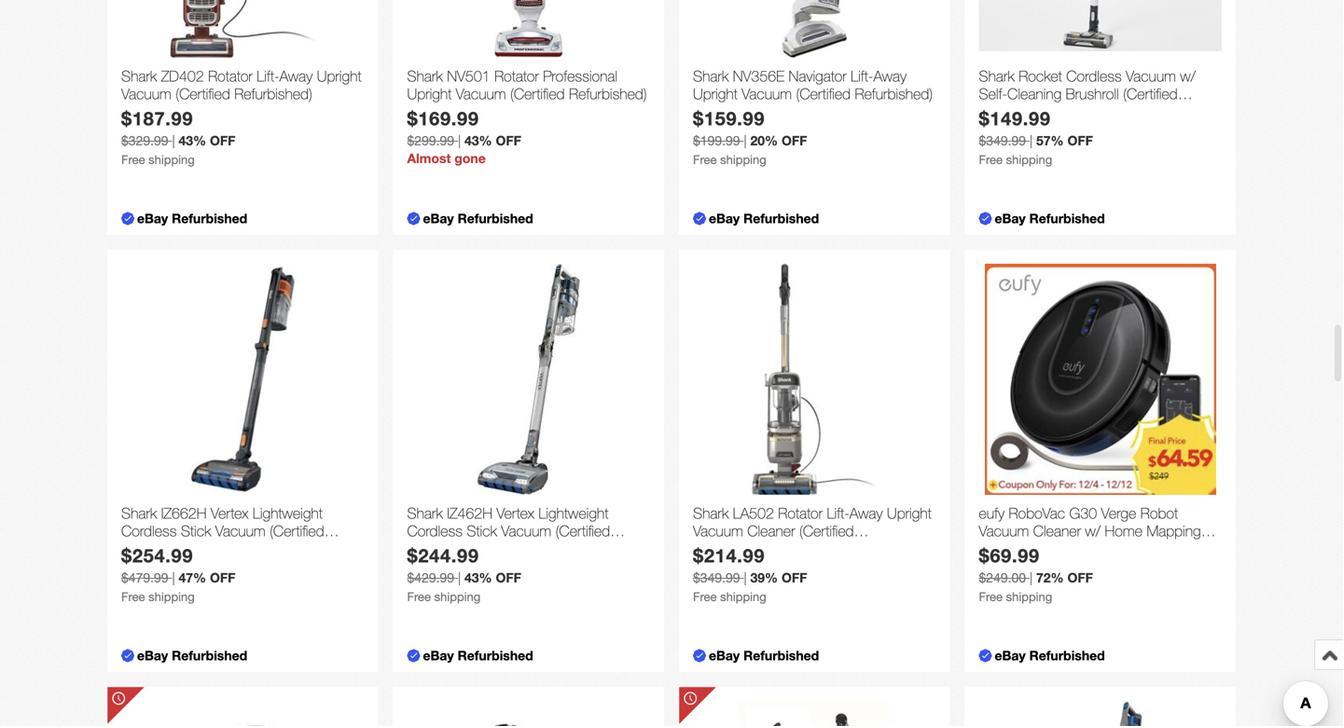 Task type: describe. For each thing, give the bounding box(es) containing it.
cleaner inside eufy robovac g30 verge robot vacuum cleaner w/ home mapping wi-fi 2000pa suction
[[1034, 523, 1081, 540]]

away for $159.99
[[874, 67, 907, 85]]

robot
[[1141, 505, 1178, 522]]

la502
[[733, 505, 774, 522]]

vacuum inside shark nv356e navigator lift-away upright vacuum (certified refurbished) $159.99 $199.99 | 20% off free shipping
[[742, 85, 792, 103]]

ebay for $169.99
[[423, 211, 454, 226]]

ebay for $244.99
[[423, 648, 454, 664]]

$69.99 $249.00 | 72% off free shipping
[[979, 545, 1093, 605]]

$199.99
[[693, 133, 740, 149]]

cordless inside shark rocket cordless vacuum w/ self-cleaning brushroll (certified refurbished)
[[1067, 67, 1122, 85]]

upright for refurbished)
[[887, 505, 932, 522]]

refurbished) inside shark la502 rotator lift-away upright vacuum cleaner (certified refurbished)
[[693, 541, 771, 558]]

upright for $159.99
[[693, 85, 738, 103]]

refurbished for $149.99
[[1030, 211, 1105, 226]]

vacuum inside "shark nv501 rotator professional upright vacuum (certified refurbished) $169.99 $299.99 | 43% off almost gone"
[[456, 85, 506, 103]]

(certified inside shark iz462h vertex lightweight cordless stick vacuum (certified refurbished)
[[556, 523, 610, 540]]

shark nv501 rotator professional upright vacuum (certified refurbished) link
[[407, 67, 650, 107]]

| inside shark zd402 rotator lift-away upright vacuum (certified refurbished) $187.99 $329.99 | 43% off free shipping
[[172, 133, 175, 149]]

away inside shark la502 rotator lift-away upright vacuum cleaner (certified refurbished)
[[850, 505, 883, 522]]

lift- for $159.99
[[851, 67, 874, 85]]

fi
[[1001, 541, 1011, 558]]

rocket
[[1019, 67, 1063, 85]]

off inside "shark nv501 rotator professional upright vacuum (certified refurbished) $169.99 $299.99 | 43% off almost gone"
[[496, 133, 522, 149]]

(certified inside shark rocket cordless vacuum w/ self-cleaning brushroll (certified refurbished)
[[1123, 85, 1178, 103]]

cleaner inside shark la502 rotator lift-away upright vacuum cleaner (certified refurbished)
[[748, 523, 795, 540]]

shark rocket cordless vacuum w/ self-cleaning brushroll (certified refurbished) link
[[979, 67, 1222, 121]]

$254.99 $479.99 | 47% off free shipping
[[121, 545, 236, 605]]

ebay for $187.99
[[137, 211, 168, 226]]

shark la502 rotator lift-away upright vacuum cleaner (certified refurbished) link
[[693, 505, 936, 558]]

eufy
[[979, 505, 1005, 522]]

vacuum inside shark rocket cordless vacuum w/ self-cleaning brushroll (certified refurbished)
[[1126, 67, 1176, 85]]

$159.99
[[693, 107, 765, 130]]

cordless for $254.99
[[121, 523, 177, 540]]

| inside $149.99 $349.99 | 57% off free shipping
[[1030, 133, 1033, 149]]

cleaning
[[1008, 85, 1062, 103]]

free for $244.99
[[407, 590, 431, 605]]

$214.99
[[693, 545, 765, 567]]

lightweight for $244.99
[[539, 505, 609, 522]]

47%
[[179, 571, 206, 586]]

refurbished) inside shark iz662h vertex lightweight cordless stick vacuum (certified refurbished)
[[121, 541, 199, 558]]

ebay refurbished for $69.99
[[995, 648, 1105, 664]]

wi-
[[979, 541, 1001, 558]]

lift- for $187.99
[[257, 67, 280, 85]]

eufy robovac g30 verge robot vacuum cleaner w/ home mapping wi-fi 2000pa suction
[[979, 505, 1201, 558]]

ebay refurbished for $254.99
[[137, 648, 247, 664]]

(certified inside shark zd402 rotator lift-away upright vacuum (certified refurbished) $187.99 $329.99 | 43% off free shipping
[[176, 85, 230, 103]]

$187.99
[[121, 107, 193, 130]]

shark for shark rocket cordless vacuum w/ self-cleaning brushroll (certified refurbished)
[[979, 67, 1015, 85]]

brushroll
[[1066, 85, 1119, 103]]

suction
[[1068, 541, 1115, 558]]

shark for shark nv501 rotator professional upright vacuum (certified refurbished) $169.99 $299.99 | 43% off almost gone
[[407, 67, 443, 85]]

$244.99
[[407, 545, 479, 567]]

home
[[1105, 523, 1143, 540]]

shark iz462h vertex lightweight cordless stick vacuum (certified refurbished) link
[[407, 505, 650, 558]]

(certified inside shark iz662h vertex lightweight cordless stick vacuum (certified refurbished)
[[270, 523, 324, 540]]

$214.99 $349.99 | 39% off free shipping
[[693, 545, 807, 605]]

| inside shark nv356e navigator lift-away upright vacuum (certified refurbished) $159.99 $199.99 | 20% off free shipping
[[744, 133, 747, 149]]

$349.99 for $149.99
[[979, 133, 1026, 149]]

off inside $214.99 $349.99 | 39% off free shipping
[[782, 571, 807, 586]]

shark rocket cordless vacuum w/ self-cleaning brushroll (certified refurbished)
[[979, 67, 1196, 121]]

$349.99 for $214.99
[[693, 571, 740, 586]]

off inside shark nv356e navigator lift-away upright vacuum (certified refurbished) $159.99 $199.99 | 20% off free shipping
[[782, 133, 807, 149]]

$479.99
[[121, 571, 169, 586]]

free for $149.99
[[979, 153, 1003, 167]]

vacuum inside shark zd402 rotator lift-away upright vacuum (certified refurbished) $187.99 $329.99 | 43% off free shipping
[[121, 85, 171, 103]]

vertex for $254.99
[[211, 505, 249, 522]]

nv356e
[[733, 67, 785, 85]]

shipping for $254.99
[[148, 590, 195, 605]]

shark for shark nv356e navigator lift-away upright vacuum (certified refurbished) $159.99 $199.99 | 20% off free shipping
[[693, 67, 729, 85]]

72%
[[1037, 571, 1064, 586]]

zd402
[[161, 67, 204, 85]]

shipping for $69.99
[[1006, 590, 1053, 605]]

away for $187.99
[[280, 67, 313, 85]]

ebay for $69.99
[[995, 648, 1026, 664]]

$69.99
[[979, 545, 1040, 567]]

off inside shark zd402 rotator lift-away upright vacuum (certified refurbished) $187.99 $329.99 | 43% off free shipping
[[210, 133, 236, 149]]

refurbished for $214.99
[[744, 648, 819, 664]]

almost
[[407, 151, 451, 166]]

$149.99
[[979, 107, 1051, 130]]

shark for shark iz662h vertex lightweight cordless stick vacuum (certified refurbished)
[[121, 505, 157, 522]]

g30
[[1070, 505, 1097, 522]]

| inside the $254.99 $479.99 | 47% off free shipping
[[172, 571, 175, 586]]

refurbished) inside shark zd402 rotator lift-away upright vacuum (certified refurbished) $187.99 $329.99 | 43% off free shipping
[[234, 85, 312, 103]]

mapping
[[1147, 523, 1201, 540]]

rotator for $169.99
[[495, 67, 539, 85]]

refurbished) inside shark nv356e navigator lift-away upright vacuum (certified refurbished) $159.99 $199.99 | 20% off free shipping
[[855, 85, 933, 103]]

$254.99
[[121, 545, 193, 567]]

shipping for $149.99
[[1006, 153, 1053, 167]]

lift- inside shark la502 rotator lift-away upright vacuum cleaner (certified refurbished)
[[827, 505, 850, 522]]



Task type: locate. For each thing, give the bounding box(es) containing it.
|
[[172, 133, 175, 149], [458, 133, 461, 149], [744, 133, 747, 149], [1030, 133, 1033, 149], [172, 571, 175, 586], [458, 571, 461, 586], [744, 571, 747, 586], [1030, 571, 1033, 586]]

shark iz662h vertex lightweight cordless stick vacuum (certified refurbished) link
[[121, 505, 364, 558]]

rotator for (certified
[[778, 505, 823, 522]]

free down $429.99
[[407, 590, 431, 605]]

off right 57%
[[1068, 133, 1093, 149]]

vertex inside shark iz662h vertex lightweight cordless stick vacuum (certified refurbished)
[[211, 505, 249, 522]]

shark
[[121, 67, 157, 85], [407, 67, 443, 85], [693, 67, 729, 85], [979, 67, 1015, 85], [121, 505, 157, 522], [407, 505, 443, 522], [693, 505, 729, 522]]

57%
[[1037, 133, 1064, 149]]

shipping down 57%
[[1006, 153, 1053, 167]]

$349.99 down "$214.99" at the right bottom of the page
[[693, 571, 740, 586]]

ebay for $214.99
[[709, 648, 740, 664]]

w/ inside shark rocket cordless vacuum w/ self-cleaning brushroll (certified refurbished)
[[1181, 67, 1196, 85]]

2 cleaner from the left
[[1034, 523, 1081, 540]]

ebay refurbished for $187.99
[[137, 211, 247, 226]]

0 horizontal spatial cordless
[[121, 523, 177, 540]]

lightweight for $254.99
[[253, 505, 323, 522]]

0 vertical spatial w/
[[1181, 67, 1196, 85]]

off down shark iz462h vertex lightweight cordless stick vacuum (certified refurbished)
[[496, 571, 522, 586]]

shark inside shark la502 rotator lift-away upright vacuum cleaner (certified refurbished)
[[693, 505, 729, 522]]

free inside $244.99 $429.99 | 43% off free shipping
[[407, 590, 431, 605]]

lightweight inside shark iz462h vertex lightweight cordless stick vacuum (certified refurbished)
[[539, 505, 609, 522]]

| inside $244.99 $429.99 | 43% off free shipping
[[458, 571, 461, 586]]

(certified inside "shark nv501 rotator professional upright vacuum (certified refurbished) $169.99 $299.99 | 43% off almost gone"
[[510, 85, 565, 103]]

1 vertical spatial w/
[[1086, 523, 1101, 540]]

2 vertex from the left
[[497, 505, 535, 522]]

ebay down $249.00
[[995, 648, 1026, 664]]

shipping for $244.99
[[434, 590, 481, 605]]

nv501
[[447, 67, 490, 85]]

shark iz462h vertex lightweight cordless stick vacuum (certified refurbished)
[[407, 505, 610, 558]]

away inside shark zd402 rotator lift-away upright vacuum (certified refurbished) $187.99 $329.99 | 43% off free shipping
[[280, 67, 313, 85]]

0 horizontal spatial lightweight
[[253, 505, 323, 522]]

shark for shark la502 rotator lift-away upright vacuum cleaner (certified refurbished)
[[693, 505, 729, 522]]

iz662h
[[161, 505, 207, 522]]

ebay refurbished
[[137, 211, 247, 226], [423, 211, 533, 226], [709, 211, 819, 226], [995, 211, 1105, 226], [137, 648, 247, 664], [423, 648, 533, 664], [709, 648, 819, 664], [995, 648, 1105, 664]]

ebay refurbished down gone
[[423, 211, 533, 226]]

navigator
[[789, 67, 847, 85]]

shark left la502
[[693, 505, 729, 522]]

0 horizontal spatial stick
[[181, 523, 211, 540]]

shark left iz462h in the bottom of the page
[[407, 505, 443, 522]]

43% inside "shark nv501 rotator professional upright vacuum (certified refurbished) $169.99 $299.99 | 43% off almost gone"
[[465, 133, 492, 149]]

stick inside shark iz462h vertex lightweight cordless stick vacuum (certified refurbished)
[[467, 523, 497, 540]]

upright
[[317, 67, 362, 85], [407, 85, 452, 103], [693, 85, 738, 103], [887, 505, 932, 522]]

1 horizontal spatial $349.99
[[979, 133, 1026, 149]]

robovac
[[1009, 505, 1066, 522]]

| left 20%
[[744, 133, 747, 149]]

shark nv501 rotator professional upright vacuum (certified refurbished) $169.99 $299.99 | 43% off almost gone
[[407, 67, 647, 166]]

off right 47%
[[210, 571, 236, 586]]

shark for shark iz462h vertex lightweight cordless stick vacuum (certified refurbished)
[[407, 505, 443, 522]]

refurbished for $254.99
[[172, 648, 247, 664]]

off down the shark zd402 rotator lift-away upright vacuum (certified refurbished) link
[[210, 133, 236, 149]]

| up gone
[[458, 133, 461, 149]]

free down $479.99
[[121, 590, 145, 605]]

shipping inside $244.99 $429.99 | 43% off free shipping
[[434, 590, 481, 605]]

lift- inside shark zd402 rotator lift-away upright vacuum (certified refurbished) $187.99 $329.99 | 43% off free shipping
[[257, 67, 280, 85]]

lift- right navigator
[[851, 67, 874, 85]]

ebay refurbished for $214.99
[[709, 648, 819, 664]]

shipping inside $69.99 $249.00 | 72% off free shipping
[[1006, 590, 1053, 605]]

shark inside shark rocket cordless vacuum w/ self-cleaning brushroll (certified refurbished)
[[979, 67, 1015, 85]]

shipping inside shark nv356e navigator lift-away upright vacuum (certified refurbished) $159.99 $199.99 | 20% off free shipping
[[720, 153, 767, 167]]

refurbished) inside shark rocket cordless vacuum w/ self-cleaning brushroll (certified refurbished)
[[979, 103, 1057, 121]]

ebay refurbished down 20%
[[709, 211, 819, 226]]

| inside $69.99 $249.00 | 72% off free shipping
[[1030, 571, 1033, 586]]

| left 57%
[[1030, 133, 1033, 149]]

rotator right zd402 in the top of the page
[[208, 67, 253, 85]]

ebay refurbished for $159.99
[[709, 211, 819, 226]]

cleaner up 2000pa
[[1034, 523, 1081, 540]]

1 vertical spatial $349.99
[[693, 571, 740, 586]]

lift- inside shark nv356e navigator lift-away upright vacuum (certified refurbished) $159.99 $199.99 | 20% off free shipping
[[851, 67, 874, 85]]

refurbished)
[[234, 85, 312, 103], [569, 85, 647, 103], [855, 85, 933, 103], [979, 103, 1057, 121], [121, 541, 199, 558], [407, 541, 485, 558], [693, 541, 771, 558]]

| down $244.99
[[458, 571, 461, 586]]

gone
[[455, 151, 486, 166]]

2 lightweight from the left
[[539, 505, 609, 522]]

shipping down $429.99
[[434, 590, 481, 605]]

free inside $149.99 $349.99 | 57% off free shipping
[[979, 153, 1003, 167]]

1 horizontal spatial vertex
[[497, 505, 535, 522]]

cordless up brushroll
[[1067, 67, 1122, 85]]

ebay for $159.99
[[709, 211, 740, 226]]

cordless inside shark iz462h vertex lightweight cordless stick vacuum (certified refurbished)
[[407, 523, 463, 540]]

w/ inside eufy robovac g30 verge robot vacuum cleaner w/ home mapping wi-fi 2000pa suction
[[1086, 523, 1101, 540]]

0 horizontal spatial lift-
[[257, 67, 280, 85]]

$149.99 $349.99 | 57% off free shipping
[[979, 107, 1093, 167]]

shark inside "shark nv501 rotator professional upright vacuum (certified refurbished) $169.99 $299.99 | 43% off almost gone"
[[407, 67, 443, 85]]

stick down iz462h in the bottom of the page
[[467, 523, 497, 540]]

| left 39%
[[744, 571, 747, 586]]

| inside "shark nv501 rotator professional upright vacuum (certified refurbished) $169.99 $299.99 | 43% off almost gone"
[[458, 133, 461, 149]]

20%
[[751, 133, 778, 149]]

lift- right zd402 in the top of the page
[[257, 67, 280, 85]]

shark inside shark zd402 rotator lift-away upright vacuum (certified refurbished) $187.99 $329.99 | 43% off free shipping
[[121, 67, 157, 85]]

shipping down $329.99
[[148, 153, 195, 167]]

(certified
[[176, 85, 230, 103], [510, 85, 565, 103], [796, 85, 851, 103], [1123, 85, 1178, 103], [270, 523, 324, 540], [556, 523, 610, 540], [800, 523, 854, 540]]

vertex inside shark iz462h vertex lightweight cordless stick vacuum (certified refurbished)
[[497, 505, 535, 522]]

refurbished for $69.99
[[1030, 648, 1105, 664]]

upright inside shark nv356e navigator lift-away upright vacuum (certified refurbished) $159.99 $199.99 | 20% off free shipping
[[693, 85, 738, 103]]

1 horizontal spatial cordless
[[407, 523, 463, 540]]

w/
[[1181, 67, 1196, 85], [1086, 523, 1101, 540]]

rotator
[[208, 67, 253, 85], [495, 67, 539, 85], [778, 505, 823, 522]]

39%
[[751, 571, 778, 586]]

vacuum inside shark iz462h vertex lightweight cordless stick vacuum (certified refurbished)
[[501, 523, 552, 540]]

shark iz662h vertex lightweight cordless stick vacuum (certified refurbished)
[[121, 505, 324, 558]]

shipping down 47%
[[148, 590, 195, 605]]

free inside shark nv356e navigator lift-away upright vacuum (certified refurbished) $159.99 $199.99 | 20% off free shipping
[[693, 153, 717, 167]]

2000pa
[[1015, 541, 1064, 558]]

refurbished) inside shark iz462h vertex lightweight cordless stick vacuum (certified refurbished)
[[407, 541, 485, 558]]

shark left zd402 in the top of the page
[[121, 67, 157, 85]]

$349.99
[[979, 133, 1026, 149], [693, 571, 740, 586]]

upright for $187.99
[[317, 67, 362, 85]]

0 horizontal spatial $349.99
[[693, 571, 740, 586]]

1 stick from the left
[[181, 523, 211, 540]]

2 horizontal spatial cordless
[[1067, 67, 1122, 85]]

rotator right la502
[[778, 505, 823, 522]]

ebay down $149.99 $349.99 | 57% off free shipping
[[995, 211, 1026, 226]]

cleaner
[[748, 523, 795, 540], [1034, 523, 1081, 540]]

ebay refurbished down 57%
[[995, 211, 1105, 226]]

43% inside $244.99 $429.99 | 43% off free shipping
[[465, 571, 492, 586]]

ebay refurbished for $169.99
[[423, 211, 533, 226]]

refurbished for $187.99
[[172, 211, 247, 226]]

rotator right nv501 in the top of the page
[[495, 67, 539, 85]]

1 horizontal spatial rotator
[[495, 67, 539, 85]]

rotator inside "shark nv501 rotator professional upright vacuum (certified refurbished) $169.99 $299.99 | 43% off almost gone"
[[495, 67, 539, 85]]

vertex right iz662h
[[211, 505, 249, 522]]

vertex right iz462h in the bottom of the page
[[497, 505, 535, 522]]

off inside $149.99 $349.99 | 57% off free shipping
[[1068, 133, 1093, 149]]

off right 20%
[[782, 133, 807, 149]]

ebay refurbished for $149.99
[[995, 211, 1105, 226]]

(certified inside shark la502 rotator lift-away upright vacuum cleaner (certified refurbished)
[[800, 523, 854, 540]]

shark inside shark nv356e navigator lift-away upright vacuum (certified refurbished) $159.99 $199.99 | 20% off free shipping
[[693, 67, 729, 85]]

43% down $187.99 at the top
[[179, 133, 206, 149]]

2 horizontal spatial rotator
[[778, 505, 823, 522]]

shark zd402 rotator lift-away upright vacuum (certified refurbished) $187.99 $329.99 | 43% off free shipping
[[121, 67, 362, 167]]

rotator inside shark zd402 rotator lift-away upright vacuum (certified refurbished) $187.99 $329.99 | 43% off free shipping
[[208, 67, 253, 85]]

shark inside shark iz662h vertex lightweight cordless stick vacuum (certified refurbished)
[[121, 505, 157, 522]]

1 horizontal spatial cleaner
[[1034, 523, 1081, 540]]

lightweight
[[253, 505, 323, 522], [539, 505, 609, 522]]

off
[[210, 133, 236, 149], [496, 133, 522, 149], [782, 133, 807, 149], [1068, 133, 1093, 149], [210, 571, 236, 586], [496, 571, 522, 586], [782, 571, 807, 586], [1068, 571, 1093, 586]]

shipping down 39%
[[720, 590, 767, 605]]

ebay refurbished down 39%
[[709, 648, 819, 664]]

shark la502 rotator lift-away upright vacuum cleaner (certified refurbished)
[[693, 505, 932, 558]]

$299.99
[[407, 133, 454, 149]]

free down "$214.99" at the right bottom of the page
[[693, 590, 717, 605]]

stick
[[181, 523, 211, 540], [467, 523, 497, 540]]

1 vertex from the left
[[211, 505, 249, 522]]

$349.99 inside $149.99 $349.99 | 57% off free shipping
[[979, 133, 1026, 149]]

shipping down 20%
[[720, 153, 767, 167]]

away
[[280, 67, 313, 85], [874, 67, 907, 85], [850, 505, 883, 522]]

vertex
[[211, 505, 249, 522], [497, 505, 535, 522]]

ebay for $149.99
[[995, 211, 1026, 226]]

free down $249.00
[[979, 590, 1003, 605]]

shipping inside $214.99 $349.99 | 39% off free shipping
[[720, 590, 767, 605]]

off down shark nv501 rotator professional upright vacuum (certified refurbished) link
[[496, 133, 522, 149]]

eufy robovac g30 verge robot vacuum cleaner w/ home mapping wi-fi 2000pa suction link
[[979, 505, 1222, 558]]

stick for $244.99
[[467, 523, 497, 540]]

lightweight inside shark iz662h vertex lightweight cordless stick vacuum (certified refurbished)
[[253, 505, 323, 522]]

$349.99 inside $214.99 $349.99 | 39% off free shipping
[[693, 571, 740, 586]]

vacuum inside shark iz662h vertex lightweight cordless stick vacuum (certified refurbished)
[[215, 523, 266, 540]]

rotator for refurbished)
[[208, 67, 253, 85]]

ebay down $429.99
[[423, 648, 454, 664]]

shipping inside shark zd402 rotator lift-away upright vacuum (certified refurbished) $187.99 $329.99 | 43% off free shipping
[[148, 153, 195, 167]]

ebay refurbished down "72%"
[[995, 648, 1105, 664]]

lift- right la502
[[827, 505, 850, 522]]

vertex for $244.99
[[497, 505, 535, 522]]

0 horizontal spatial rotator
[[208, 67, 253, 85]]

off inside $244.99 $429.99 | 43% off free shipping
[[496, 571, 522, 586]]

refurbished) inside "shark nv501 rotator professional upright vacuum (certified refurbished) $169.99 $299.99 | 43% off almost gone"
[[569, 85, 647, 103]]

stick for $254.99
[[181, 523, 211, 540]]

shark inside shark iz462h vertex lightweight cordless stick vacuum (certified refurbished)
[[407, 505, 443, 522]]

shark zd402 rotator lift-away upright vacuum (certified refurbished) link
[[121, 67, 364, 107]]

free for $254.99
[[121, 590, 145, 605]]

refurbished for $244.99
[[458, 648, 533, 664]]

2 horizontal spatial lift-
[[851, 67, 874, 85]]

ebay down $214.99 $349.99 | 39% off free shipping
[[709, 648, 740, 664]]

upright inside shark la502 rotator lift-away upright vacuum cleaner (certified refurbished)
[[887, 505, 932, 522]]

professional
[[543, 67, 618, 85]]

1 horizontal spatial stick
[[467, 523, 497, 540]]

43% up gone
[[465, 133, 492, 149]]

verge
[[1102, 505, 1137, 522]]

free down $199.99
[[693, 153, 717, 167]]

1 lightweight from the left
[[253, 505, 323, 522]]

2 stick from the left
[[467, 523, 497, 540]]

ebay down $329.99
[[137, 211, 168, 226]]

0 vertical spatial $349.99
[[979, 133, 1026, 149]]

free for $69.99
[[979, 590, 1003, 605]]

ebay for $254.99
[[137, 648, 168, 664]]

ebay down $479.99
[[137, 648, 168, 664]]

iz462h
[[447, 505, 493, 522]]

ebay refurbished down $329.99
[[137, 211, 247, 226]]

off inside the $254.99 $479.99 | 47% off free shipping
[[210, 571, 236, 586]]

refurbished for $159.99
[[744, 211, 819, 226]]

ebay down almost
[[423, 211, 454, 226]]

lift-
[[257, 67, 280, 85], [851, 67, 874, 85], [827, 505, 850, 522]]

cleaner down la502
[[748, 523, 795, 540]]

upright inside shark zd402 rotator lift-away upright vacuum (certified refurbished) $187.99 $329.99 | 43% off free shipping
[[317, 67, 362, 85]]

cordless
[[1067, 67, 1122, 85], [121, 523, 177, 540], [407, 523, 463, 540]]

cordless up $254.99 at the left bottom
[[121, 523, 177, 540]]

rotator inside shark la502 rotator lift-away upright vacuum cleaner (certified refurbished)
[[778, 505, 823, 522]]

free for $214.99
[[693, 590, 717, 605]]

1 horizontal spatial w/
[[1181, 67, 1196, 85]]

1 cleaner from the left
[[748, 523, 795, 540]]

upright inside "shark nv501 rotator professional upright vacuum (certified refurbished) $169.99 $299.99 | 43% off almost gone"
[[407, 85, 452, 103]]

off right "72%"
[[1068, 571, 1093, 586]]

stick inside shark iz662h vertex lightweight cordless stick vacuum (certified refurbished)
[[181, 523, 211, 540]]

shipping for $214.99
[[720, 590, 767, 605]]

$349.99 down $149.99
[[979, 133, 1026, 149]]

shark left nv501 in the top of the page
[[407, 67, 443, 85]]

shark up $159.99
[[693, 67, 729, 85]]

ebay down $199.99
[[709, 211, 740, 226]]

vacuum
[[1126, 67, 1176, 85], [121, 85, 171, 103], [456, 85, 506, 103], [742, 85, 792, 103], [215, 523, 266, 540], [501, 523, 552, 540], [693, 523, 743, 540], [979, 523, 1029, 540]]

off right 39%
[[782, 571, 807, 586]]

$169.99
[[407, 107, 479, 130]]

away inside shark nv356e navigator lift-away upright vacuum (certified refurbished) $159.99 $199.99 | 20% off free shipping
[[874, 67, 907, 85]]

0 horizontal spatial cleaner
[[748, 523, 795, 540]]

stick down iz662h
[[181, 523, 211, 540]]

cordless up $244.99
[[407, 523, 463, 540]]

shipping down "72%"
[[1006, 590, 1053, 605]]

free inside shark zd402 rotator lift-away upright vacuum (certified refurbished) $187.99 $329.99 | 43% off free shipping
[[121, 153, 145, 167]]

refurbished for $169.99
[[458, 211, 533, 226]]

1 horizontal spatial lightweight
[[539, 505, 609, 522]]

shark up self-
[[979, 67, 1015, 85]]

43% inside shark zd402 rotator lift-away upright vacuum (certified refurbished) $187.99 $329.99 | 43% off free shipping
[[179, 133, 206, 149]]

(certified inside shark nv356e navigator lift-away upright vacuum (certified refurbished) $159.99 $199.99 | 20% off free shipping
[[796, 85, 851, 103]]

free inside $214.99 $349.99 | 39% off free shipping
[[693, 590, 717, 605]]

cordless inside shark iz662h vertex lightweight cordless stick vacuum (certified refurbished)
[[121, 523, 177, 540]]

free inside the $254.99 $479.99 | 47% off free shipping
[[121, 590, 145, 605]]

ebay refurbished down $244.99 $429.99 | 43% off free shipping
[[423, 648, 533, 664]]

$249.00
[[979, 571, 1026, 586]]

$329.99
[[121, 133, 169, 149]]

self-
[[979, 85, 1008, 103]]

shark left iz662h
[[121, 505, 157, 522]]

43%
[[179, 133, 206, 149], [465, 133, 492, 149], [465, 571, 492, 586]]

43% down $244.99
[[465, 571, 492, 586]]

shipping
[[148, 153, 195, 167], [720, 153, 767, 167], [1006, 153, 1053, 167], [148, 590, 195, 605], [434, 590, 481, 605], [720, 590, 767, 605], [1006, 590, 1053, 605]]

ebay refurbished down 47%
[[137, 648, 247, 664]]

$244.99 $429.99 | 43% off free shipping
[[407, 545, 522, 605]]

shark nv356e navigator lift-away upright vacuum (certified refurbished) $159.99 $199.99 | 20% off free shipping
[[693, 67, 933, 167]]

free
[[121, 153, 145, 167], [693, 153, 717, 167], [979, 153, 1003, 167], [121, 590, 145, 605], [407, 590, 431, 605], [693, 590, 717, 605], [979, 590, 1003, 605]]

shark nv356e navigator lift-away upright vacuum (certified refurbished) link
[[693, 67, 936, 107]]

shipping inside $149.99 $349.99 | 57% off free shipping
[[1006, 153, 1053, 167]]

refurbished
[[172, 211, 247, 226], [458, 211, 533, 226], [744, 211, 819, 226], [1030, 211, 1105, 226], [172, 648, 247, 664], [458, 648, 533, 664], [744, 648, 819, 664], [1030, 648, 1105, 664]]

shark for shark zd402 rotator lift-away upright vacuum (certified refurbished) $187.99 $329.99 | 43% off free shipping
[[121, 67, 157, 85]]

1 horizontal spatial lift-
[[827, 505, 850, 522]]

ebay
[[137, 211, 168, 226], [423, 211, 454, 226], [709, 211, 740, 226], [995, 211, 1026, 226], [137, 648, 168, 664], [423, 648, 454, 664], [709, 648, 740, 664], [995, 648, 1026, 664]]

| down $187.99 at the top
[[172, 133, 175, 149]]

0 horizontal spatial vertex
[[211, 505, 249, 522]]

ebay refurbished for $244.99
[[423, 648, 533, 664]]

free inside $69.99 $249.00 | 72% off free shipping
[[979, 590, 1003, 605]]

shipping inside the $254.99 $479.99 | 47% off free shipping
[[148, 590, 195, 605]]

free down $149.99
[[979, 153, 1003, 167]]

cordless for $244.99
[[407, 523, 463, 540]]

off inside $69.99 $249.00 | 72% off free shipping
[[1068, 571, 1093, 586]]

free down $329.99
[[121, 153, 145, 167]]

vacuum inside eufy robovac g30 verge robot vacuum cleaner w/ home mapping wi-fi 2000pa suction
[[979, 523, 1029, 540]]

$429.99
[[407, 571, 454, 586]]

| inside $214.99 $349.99 | 39% off free shipping
[[744, 571, 747, 586]]

vacuum inside shark la502 rotator lift-away upright vacuum cleaner (certified refurbished)
[[693, 523, 743, 540]]

| left "72%"
[[1030, 571, 1033, 586]]

0 horizontal spatial w/
[[1086, 523, 1101, 540]]

| left 47%
[[172, 571, 175, 586]]



Task type: vqa. For each thing, say whether or not it's contained in the screenshot.
the Daily
no



